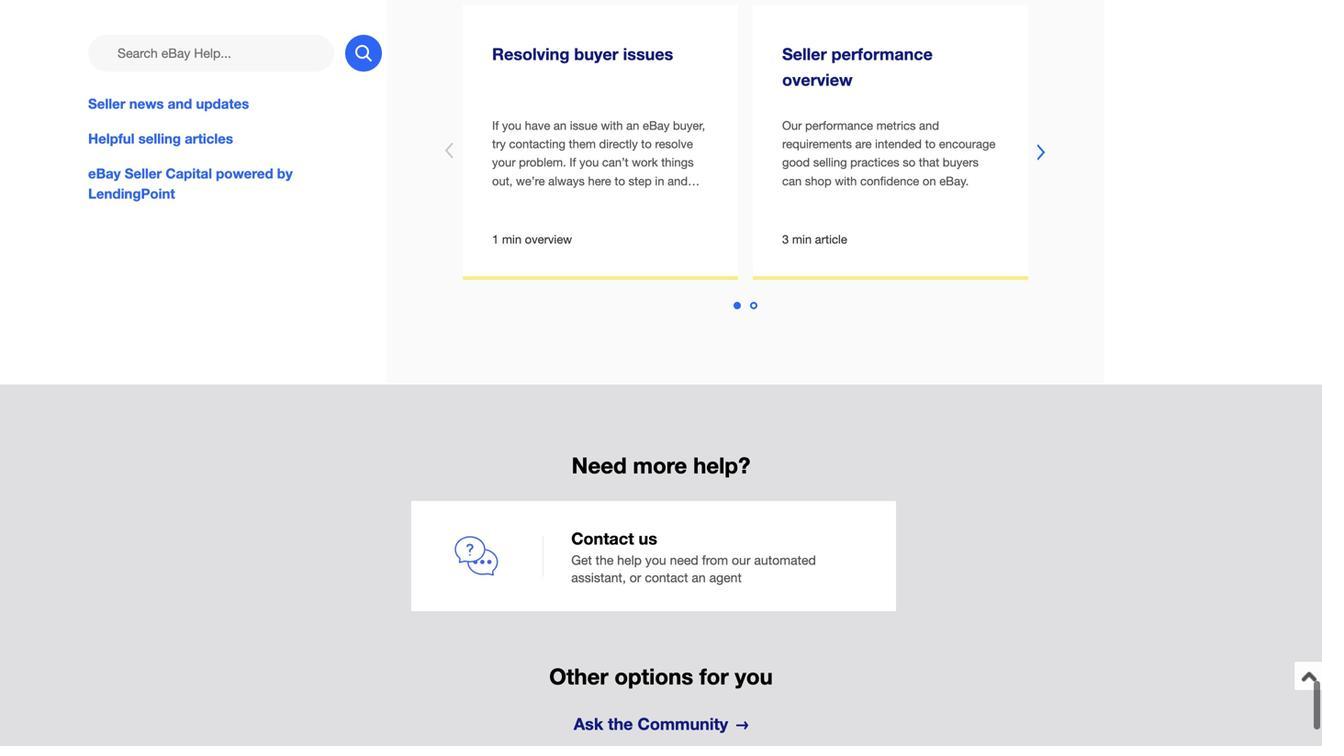 Task type: describe. For each thing, give the bounding box(es) containing it.
so
[[903, 155, 916, 170]]

issues
[[623, 44, 674, 64]]

can
[[783, 174, 802, 188]]

directly
[[599, 137, 638, 151]]

an inside if you have an issue with an ebay buyer, try contacting them directly to resolve your problem. if you can't work things out, we're always here to step in and help.
[[627, 119, 640, 133]]

you inside contact us get the help you need from our automated assistant, or contact an agent
[[646, 553, 667, 568]]

with inside our performance metrics and requirements are intended to encourage good selling practices so that buyers can shop with confidence on ebay.
[[835, 174, 857, 188]]

our performance metrics and requirements are intended to encourage good selling practices so that buyers can shop with confidence on ebay.
[[783, 119, 996, 188]]

contacting
[[509, 137, 566, 151]]

you inside if you have an issue with an ebay buyer, try contacting them directly to resolve your problem. if you can't work things out, we're always here to step in and help.
[[580, 155, 599, 170]]

article
[[815, 232, 848, 247]]

performance for overview
[[832, 44, 933, 64]]

options
[[615, 664, 694, 690]]

our
[[732, 553, 751, 568]]

by
[[277, 165, 293, 182]]

we're
[[516, 174, 545, 188]]

seller performance overview
[[783, 44, 933, 90]]

seller news and updates link
[[88, 94, 382, 114]]

resolving
[[492, 44, 570, 64]]

on
[[923, 174, 936, 188]]

1
[[492, 232, 499, 247]]

updates
[[196, 96, 249, 112]]

metrics
[[877, 119, 916, 133]]

your
[[492, 155, 516, 170]]

articles
[[185, 130, 233, 147]]

2 horizontal spatial you
[[735, 664, 773, 690]]

in
[[655, 174, 665, 188]]

step
[[629, 174, 652, 188]]

need more help?
[[572, 452, 751, 479]]

always
[[548, 174, 585, 188]]

are
[[856, 137, 872, 151]]

intended
[[875, 137, 922, 151]]

ask the community link
[[574, 713, 749, 737]]

selling inside our performance metrics and requirements are intended to encourage good selling practices so that buyers can shop with confidence on ebay.
[[813, 155, 847, 170]]

help?
[[694, 452, 751, 479]]

helpful
[[88, 130, 135, 147]]

capital
[[166, 165, 212, 182]]

buyer
[[574, 44, 619, 64]]

min for resolving buyer issues
[[502, 232, 522, 247]]

0 horizontal spatial to
[[615, 174, 625, 188]]

ask
[[574, 715, 604, 734]]

resolving buyer issues
[[492, 44, 674, 64]]

more
[[633, 452, 687, 479]]

other
[[549, 664, 609, 690]]

ask the community
[[574, 715, 728, 734]]

try
[[492, 137, 506, 151]]

3
[[783, 232, 789, 247]]

confidence
[[861, 174, 920, 188]]

1 horizontal spatial to
[[641, 137, 652, 151]]

here
[[588, 174, 611, 188]]

shop
[[805, 174, 832, 188]]

ebay seller capital powered by lendingpoint
[[88, 165, 293, 202]]

contact us get the help you need from our automated assistant, or contact an agent
[[571, 529, 816, 586]]

0 horizontal spatial selling
[[138, 130, 181, 147]]

us
[[639, 529, 658, 549]]

and inside if you have an issue with an ebay buyer, try contacting them directly to resolve your problem. if you can't work things out, we're always here to step in and help.
[[668, 174, 688, 188]]

performance for metrics
[[806, 119, 873, 133]]

help.
[[492, 192, 518, 206]]

help
[[617, 553, 642, 568]]

seller for seller news and updates
[[88, 96, 125, 112]]



Task type: locate. For each thing, give the bounding box(es) containing it.
0 horizontal spatial with
[[601, 119, 623, 133]]

0 vertical spatial ebay
[[643, 119, 670, 133]]

1 min overview
[[492, 232, 572, 247]]

performance up requirements
[[806, 119, 873, 133]]

0 horizontal spatial an
[[627, 119, 640, 133]]

0 vertical spatial selling
[[138, 130, 181, 147]]

0 vertical spatial an
[[627, 119, 640, 133]]

2 vertical spatial and
[[668, 174, 688, 188]]

seller inside seller performance overview
[[783, 44, 827, 64]]

you down them
[[580, 155, 599, 170]]

the inside 'link'
[[608, 715, 633, 734]]

practices
[[851, 155, 900, 170]]

the
[[596, 553, 614, 568], [608, 715, 633, 734]]

requirements
[[783, 137, 852, 151]]

0 vertical spatial the
[[596, 553, 614, 568]]

work
[[632, 155, 658, 170]]

with right shop
[[835, 174, 857, 188]]

to up that
[[925, 137, 936, 151]]

1 vertical spatial ebay
[[88, 165, 121, 182]]

to inside our performance metrics and requirements are intended to encourage good selling practices so that buyers can shop with confidence on ebay.
[[925, 137, 936, 151]]

performance
[[832, 44, 933, 64], [806, 119, 873, 133]]

1 horizontal spatial and
[[668, 174, 688, 188]]

to
[[641, 137, 652, 151], [925, 137, 936, 151], [615, 174, 625, 188]]

min right 1
[[502, 232, 522, 247]]

1 min from the left
[[502, 232, 522, 247]]

0 vertical spatial if
[[492, 119, 499, 133]]

need
[[670, 553, 699, 568]]

min
[[502, 232, 522, 247], [792, 232, 812, 247]]

selling down seller news and updates
[[138, 130, 181, 147]]

0 vertical spatial overview
[[783, 70, 853, 90]]

if you have an issue with an ebay buyer, try contacting them directly to resolve your problem. if you can't work things out, we're always here to step in and help.
[[492, 119, 705, 206]]

2 horizontal spatial to
[[925, 137, 936, 151]]

1 vertical spatial performance
[[806, 119, 873, 133]]

1 horizontal spatial min
[[792, 232, 812, 247]]

out,
[[492, 174, 513, 188]]

0 horizontal spatial and
[[168, 96, 192, 112]]

contact
[[571, 529, 634, 549]]

overview up our
[[783, 70, 853, 90]]

1 horizontal spatial an
[[692, 570, 706, 586]]

powered
[[216, 165, 273, 182]]

1 horizontal spatial overview
[[783, 70, 853, 90]]

0 vertical spatial with
[[601, 119, 623, 133]]

2 min from the left
[[792, 232, 812, 247]]

overview for performance
[[783, 70, 853, 90]]

selling up shop
[[813, 155, 847, 170]]

overview right 1
[[525, 232, 572, 247]]

agent
[[710, 570, 742, 586]]

an inside contact us get the help you need from our automated assistant, or contact an agent
[[692, 570, 706, 586]]

1 vertical spatial an
[[692, 570, 706, 586]]

2 vertical spatial you
[[735, 664, 773, 690]]

seller up our
[[783, 44, 827, 64]]

for
[[700, 664, 729, 690]]

the up assistant, at the left
[[596, 553, 614, 568]]

0 vertical spatial and
[[168, 96, 192, 112]]

with up directly
[[601, 119, 623, 133]]

ebay
[[643, 119, 670, 133], [88, 165, 121, 182]]

assistant,
[[571, 570, 626, 586]]

community
[[638, 715, 728, 734]]

or
[[630, 570, 641, 586]]

0 vertical spatial performance
[[832, 44, 933, 64]]

buyer,
[[673, 119, 705, 133]]

resolve
[[655, 137, 693, 151]]

overview inside seller performance overview
[[783, 70, 853, 90]]

issue
[[570, 119, 598, 133]]

and right in
[[668, 174, 688, 188]]

overview for min
[[525, 232, 572, 247]]

with inside if you have an issue with an ebay buyer, try contacting them directly to resolve your problem. if you can't work things out, we're always here to step in and help.
[[601, 119, 623, 133]]

buyers
[[943, 155, 979, 170]]

the right ask
[[608, 715, 633, 734]]

and right the news
[[168, 96, 192, 112]]

and inside our performance metrics and requirements are intended to encourage good selling practices so that buyers can shop with confidence on ebay.
[[919, 119, 940, 133]]

0 horizontal spatial you
[[580, 155, 599, 170]]

and
[[168, 96, 192, 112], [919, 119, 940, 133], [668, 174, 688, 188]]

encourage
[[939, 137, 996, 151]]

1 horizontal spatial with
[[835, 174, 857, 188]]

and right metrics in the right of the page
[[919, 119, 940, 133]]

our
[[783, 119, 802, 133]]

1 horizontal spatial you
[[646, 553, 667, 568]]

0 horizontal spatial overview
[[525, 232, 572, 247]]

get
[[571, 553, 592, 568]]

1 vertical spatial seller
[[88, 96, 125, 112]]

news
[[129, 96, 164, 112]]

1 vertical spatial the
[[608, 715, 633, 734]]

min right 3
[[792, 232, 812, 247]]

Search eBay Help... text field
[[88, 35, 334, 72]]

overview
[[783, 70, 853, 90], [525, 232, 572, 247]]

seller up helpful
[[88, 96, 125, 112]]

1 horizontal spatial if
[[570, 155, 576, 170]]

ebay.
[[940, 174, 969, 188]]

0 vertical spatial seller
[[783, 44, 827, 64]]

that
[[919, 155, 940, 170]]

1 horizontal spatial ebay
[[643, 119, 670, 133]]

lendingpoint
[[88, 186, 175, 202]]

seller for seller performance overview
[[783, 44, 827, 64]]

an down need
[[692, 570, 706, 586]]

from
[[702, 553, 728, 568]]

seller news and updates
[[88, 96, 249, 112]]

0 horizontal spatial ebay
[[88, 165, 121, 182]]

things
[[661, 155, 694, 170]]

if up always
[[570, 155, 576, 170]]

other options for you
[[549, 664, 773, 690]]

seller up lendingpoint
[[125, 165, 162, 182]]

ebay seller capital powered by lendingpoint link
[[88, 164, 382, 204]]

performance inside seller performance overview
[[832, 44, 933, 64]]

you right for
[[735, 664, 773, 690]]

seller
[[783, 44, 827, 64], [88, 96, 125, 112], [125, 165, 162, 182]]

good
[[783, 155, 810, 170]]

min for seller performance overview
[[792, 232, 812, 247]]

1 vertical spatial with
[[835, 174, 857, 188]]

an up directly
[[627, 119, 640, 133]]

problem.
[[519, 155, 566, 170]]

0 horizontal spatial min
[[502, 232, 522, 247]]

an
[[627, 119, 640, 133], [692, 570, 706, 586]]

0 horizontal spatial if
[[492, 119, 499, 133]]

ebay inside the ebay seller capital powered by lendingpoint
[[88, 165, 121, 182]]

ebay up lendingpoint
[[88, 165, 121, 182]]

to down can't
[[615, 174, 625, 188]]

1 vertical spatial if
[[570, 155, 576, 170]]

1 vertical spatial and
[[919, 119, 940, 133]]

you
[[580, 155, 599, 170], [646, 553, 667, 568], [735, 664, 773, 690]]

1 vertical spatial you
[[646, 553, 667, 568]]

1 horizontal spatial selling
[[813, 155, 847, 170]]

you have an
[[502, 119, 567, 133]]

selling
[[138, 130, 181, 147], [813, 155, 847, 170]]

if
[[492, 119, 499, 133], [570, 155, 576, 170]]

0 vertical spatial you
[[580, 155, 599, 170]]

with
[[601, 119, 623, 133], [835, 174, 857, 188]]

ebay inside if you have an issue with an ebay buyer, try contacting them directly to resolve your problem. if you can't work things out, we're always here to step in and help.
[[643, 119, 670, 133]]

performance inside our performance metrics and requirements are intended to encourage good selling practices so that buyers can shop with confidence on ebay.
[[806, 119, 873, 133]]

1 vertical spatial selling
[[813, 155, 847, 170]]

helpful selling articles link
[[88, 129, 382, 149]]

need
[[572, 452, 627, 479]]

helpful selling articles
[[88, 130, 233, 147]]

performance up metrics in the right of the page
[[832, 44, 933, 64]]

2 vertical spatial seller
[[125, 165, 162, 182]]

2 horizontal spatial and
[[919, 119, 940, 133]]

seller inside the ebay seller capital powered by lendingpoint
[[125, 165, 162, 182]]

3 min article
[[783, 232, 848, 247]]

can't
[[602, 155, 629, 170]]

ebay up resolve
[[643, 119, 670, 133]]

them
[[569, 137, 596, 151]]

automated
[[754, 553, 816, 568]]

contact
[[645, 570, 688, 586]]

if up try
[[492, 119, 499, 133]]

1 vertical spatial overview
[[525, 232, 572, 247]]

to up work on the top
[[641, 137, 652, 151]]

you up the contact
[[646, 553, 667, 568]]

the inside contact us get the help you need from our automated assistant, or contact an agent
[[596, 553, 614, 568]]



Task type: vqa. For each thing, say whether or not it's contained in the screenshot.
the Shipping, returns, and payments button
no



